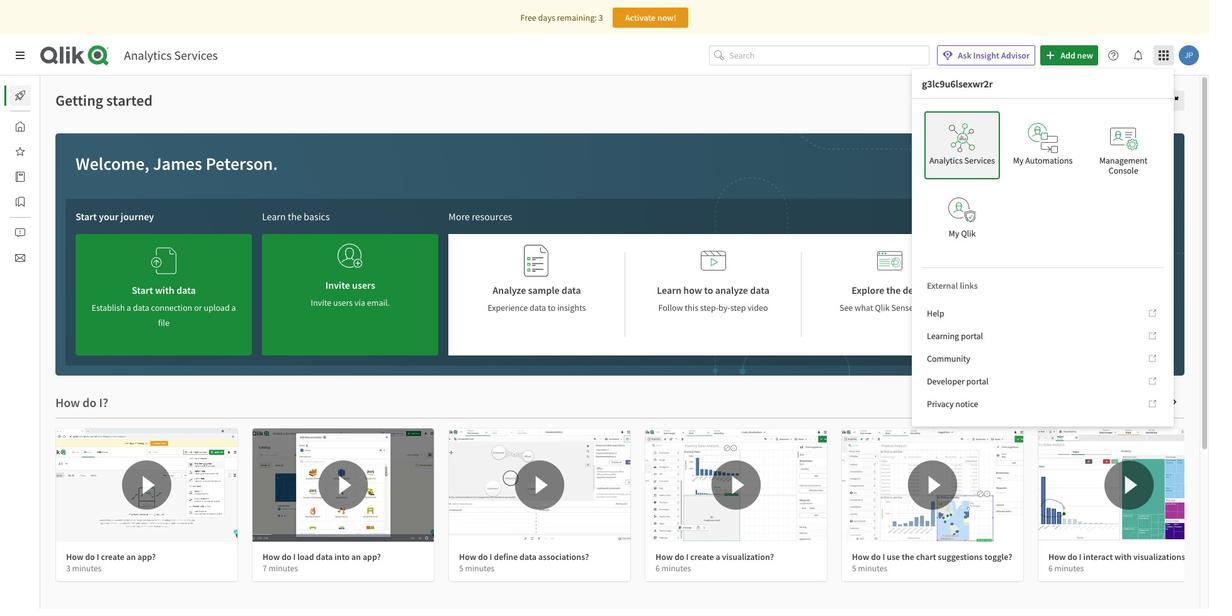 Task type: vqa. For each thing, say whether or not it's contained in the screenshot.
Hide welcome image
yes



Task type: describe. For each thing, give the bounding box(es) containing it.
your
[[99, 210, 119, 223]]

management console
[[1100, 155, 1148, 176]]

started
[[106, 91, 153, 110]]

help link
[[923, 304, 1164, 324]]

an inside the how do i create an app? 3 minutes
[[126, 552, 136, 563]]

ask insight advisor
[[959, 50, 1030, 61]]

invite users invite users via email.
[[311, 279, 390, 309]]

g3lc9u6lsexwr2r
[[923, 77, 993, 90]]

how do i interact with visualizations? element
[[1049, 552, 1190, 563]]

james
[[153, 152, 202, 175]]

analyze sample data image
[[525, 244, 550, 278]]

insights
[[558, 302, 586, 314]]

0 vertical spatial services
[[174, 47, 218, 63]]

getting started image
[[15, 91, 25, 101]]

alerts link
[[10, 223, 61, 243]]

the for explore
[[887, 284, 901, 297]]

notice
[[956, 399, 979, 410]]

learning portal
[[928, 331, 984, 342]]

6 for how do i interact with visualizations?
[[1049, 564, 1053, 575]]

do for how do i use the chart suggestions toggle?
[[872, 552, 881, 563]]

analytics services element
[[124, 47, 218, 63]]

how do i define data associations? image
[[449, 429, 631, 543]]

interact
[[1084, 552, 1114, 563]]

how do i use the chart suggestions toggle? 5 minutes
[[853, 552, 1013, 575]]

0 vertical spatial analytics
[[124, 47, 172, 63]]

insight
[[974, 50, 1000, 61]]

activate now! link
[[613, 8, 689, 28]]

data for analyze sample data
[[530, 302, 546, 314]]

learn for learn the basics
[[262, 210, 286, 223]]

how do i create a visualization? image
[[646, 429, 827, 543]]

data for learn how to analyze data
[[751, 284, 770, 297]]

0 vertical spatial 3
[[599, 12, 603, 23]]

do inside explore the demo see what qlik sense can do
[[931, 302, 940, 314]]

privacy
[[928, 399, 954, 410]]

i for how do i use the chart suggestions toggle?
[[883, 552, 886, 563]]

how for how do i load data into an app?
[[263, 552, 280, 563]]

how for how do i create a visualization?
[[656, 552, 673, 563]]

learn how to analyze data follow this step-by-step video
[[657, 284, 770, 314]]

analyze
[[716, 284, 749, 297]]

video
[[748, 302, 768, 314]]

learn the basics
[[262, 210, 330, 223]]

with
[[1115, 552, 1132, 563]]

my qlik
[[949, 228, 976, 239]]

catalog link
[[10, 167, 68, 187]]

3 inside the how do i create an app? 3 minutes
[[66, 564, 70, 575]]

learning
[[928, 331, 960, 342]]

how do i use the chart suggestions toggle? image
[[842, 429, 1024, 543]]

see
[[840, 302, 854, 314]]

portal for learning portal
[[962, 331, 984, 342]]

how
[[684, 284, 703, 297]]

basics
[[304, 210, 330, 223]]

load
[[298, 552, 314, 563]]

ask insight advisor button
[[938, 45, 1036, 66]]

ask
[[959, 50, 972, 61]]

home
[[40, 121, 63, 132]]

community
[[928, 353, 971, 365]]

minutes for how do i create an app?
[[72, 564, 102, 575]]

services inside analytics services button
[[965, 155, 996, 166]]

into
[[335, 552, 350, 563]]

by-
[[719, 302, 731, 314]]

Search text field
[[730, 45, 930, 66]]

create for a
[[691, 552, 714, 563]]

how for how do i interact with visualizations?
[[1049, 552, 1066, 563]]

demo
[[903, 284, 928, 297]]

explore the demo image
[[878, 244, 903, 278]]

0 vertical spatial users
[[352, 279, 375, 292]]

step-
[[701, 302, 719, 314]]

activate now!
[[625, 12, 677, 23]]

qlik inside "button"
[[962, 228, 976, 239]]

how do i load data into an app? 7 minutes
[[263, 552, 381, 575]]

alerts
[[40, 227, 61, 239]]

to inside learn how to analyze data follow this step-by-step video
[[705, 284, 714, 297]]

start your journey
[[76, 210, 154, 223]]

hide welcome image
[[1170, 96, 1180, 106]]

how do i define data associations? 5 minutes
[[459, 552, 589, 575]]

0 vertical spatial invite
[[326, 279, 350, 292]]

an inside how do i load data into an app? 7 minutes
[[352, 552, 361, 563]]

how for how do i use the chart suggestions toggle?
[[853, 552, 870, 563]]

catalog image
[[15, 172, 25, 182]]

suggestions
[[938, 552, 983, 563]]

do for how do i interact with visualizations?
[[1068, 552, 1078, 563]]

define
[[494, 552, 518, 563]]

start
[[76, 210, 97, 223]]

1 vertical spatial invite
[[311, 297, 332, 309]]

minutes inside how do i use the chart suggestions toggle? 5 minutes
[[859, 564, 888, 575]]

qlik inside explore the demo see what qlik sense can do
[[876, 302, 890, 314]]

to inside analyze sample data experience data to insights
[[548, 302, 556, 314]]

searchbar element
[[710, 45, 930, 66]]

how do i create a visualization? 6 minutes
[[656, 552, 774, 575]]

app? inside how do i load data into an app? 7 minutes
[[363, 552, 381, 563]]

minutes inside how do i load data into an app? 7 minutes
[[269, 564, 298, 575]]

i for how do i create an app?
[[97, 552, 99, 563]]

alerts image
[[15, 228, 25, 238]]

favorites image
[[15, 147, 25, 157]]

now!
[[658, 12, 677, 23]]

portal for developer portal
[[967, 376, 989, 388]]

follow
[[659, 302, 683, 314]]

automations
[[1026, 155, 1073, 166]]

catalog
[[40, 171, 68, 183]]

minutes for how do i define data associations?
[[465, 564, 495, 575]]

invite users image
[[338, 239, 363, 273]]

my automations button
[[1006, 112, 1081, 180]]

visualization?
[[722, 552, 774, 563]]

how for how do i create an app?
[[66, 552, 83, 563]]

how do i create an app? image
[[56, 429, 238, 543]]

via
[[355, 297, 366, 309]]

free days remaining: 3
[[521, 12, 603, 23]]

data up insights
[[562, 284, 581, 297]]

toggle?
[[985, 552, 1013, 563]]

getting
[[55, 91, 103, 110]]

getting started
[[55, 91, 153, 110]]

associations?
[[539, 552, 589, 563]]



Task type: locate. For each thing, give the bounding box(es) containing it.
qlik up links
[[962, 228, 976, 239]]

4 i from the left
[[687, 552, 689, 563]]

1 horizontal spatial 5
[[853, 564, 857, 575]]

my qlik button
[[925, 185, 1001, 253]]

4 how from the left
[[656, 552, 673, 563]]

how for how do i define data associations?
[[459, 552, 477, 563]]

explore
[[852, 284, 885, 297]]

help
[[928, 308, 945, 319]]

1 create from the left
[[101, 552, 125, 563]]

do inside the how do i create an app? 3 minutes
[[85, 552, 95, 563]]

minutes inside how do i create a visualization? 6 minutes
[[662, 564, 691, 575]]

0 horizontal spatial an
[[126, 552, 136, 563]]

sense
[[892, 302, 914, 314]]

2 create from the left
[[691, 552, 714, 563]]

days
[[538, 12, 556, 23]]

more
[[449, 210, 470, 223]]

i inside the how do i create an app? 3 minutes
[[97, 552, 99, 563]]

how do i define data associations? element
[[459, 552, 589, 563]]

minutes inside how do i interact with visualizations? 6 minutes
[[1055, 564, 1085, 575]]

i for how do i load data into an app?
[[293, 552, 296, 563]]

management console button
[[1086, 112, 1162, 180]]

minutes down how do i create an app? element
[[72, 564, 102, 575]]

analytics services up my qlik "button" on the right of the page
[[930, 155, 996, 166]]

minutes down interact
[[1055, 564, 1085, 575]]

services
[[174, 47, 218, 63], [965, 155, 996, 166]]

advisor
[[1002, 50, 1030, 61]]

how inside how do i load data into an app? 7 minutes
[[263, 552, 280, 563]]

create inside how do i create a visualization? 6 minutes
[[691, 552, 714, 563]]

use
[[887, 552, 901, 563]]

my automations
[[1014, 155, 1073, 166]]

the for learn
[[288, 210, 302, 223]]

1 vertical spatial to
[[548, 302, 556, 314]]

1 minutes from the left
[[72, 564, 102, 575]]

1 app? from the left
[[138, 552, 156, 563]]

2 6 from the left
[[1049, 564, 1053, 575]]

do for how do i define data associations?
[[478, 552, 488, 563]]

1 horizontal spatial analytics services
[[930, 155, 996, 166]]

minutes inside the how do i create an app? 3 minutes
[[72, 564, 102, 575]]

i inside how do i define data associations? 5 minutes
[[490, 552, 492, 563]]

developer portal
[[928, 376, 989, 388]]

how do i interact with visualizations? 6 minutes
[[1049, 552, 1190, 575]]

1 horizontal spatial 3
[[599, 12, 603, 23]]

i for how do i define data associations?
[[490, 552, 492, 563]]

minutes for how do i create a visualization?
[[662, 564, 691, 575]]

a
[[716, 552, 721, 563]]

how do i create an app? 3 minutes
[[66, 552, 156, 575]]

how inside how do i define data associations? 5 minutes
[[459, 552, 477, 563]]

data inside how do i load data into an app? 7 minutes
[[316, 552, 333, 563]]

1 horizontal spatial analytics
[[930, 155, 963, 166]]

6 how from the left
[[1049, 552, 1066, 563]]

welcome,
[[76, 152, 150, 175]]

learning portal link
[[923, 326, 1164, 347]]

0 vertical spatial to
[[705, 284, 714, 297]]

my inside button
[[1014, 155, 1024, 166]]

0 horizontal spatial analytics
[[124, 47, 172, 63]]

developer portal link
[[923, 372, 1164, 392]]

3 right remaining: on the left
[[599, 12, 603, 23]]

0 horizontal spatial to
[[548, 302, 556, 314]]

minutes down define
[[465, 564, 495, 575]]

0 vertical spatial analytics services
[[124, 47, 218, 63]]

app?
[[138, 552, 156, 563], [363, 552, 381, 563]]

journey
[[121, 210, 154, 223]]

how do i load data into an app? element
[[263, 552, 381, 563]]

i for how do i interact with visualizations?
[[1080, 552, 1082, 563]]

1 vertical spatial learn
[[657, 284, 682, 297]]

data inside how do i define data associations? 5 minutes
[[520, 552, 537, 563]]

1 how from the left
[[66, 552, 83, 563]]

5 how from the left
[[853, 552, 870, 563]]

free
[[521, 12, 537, 23]]

step
[[731, 302, 746, 314]]

0 horizontal spatial qlik
[[876, 302, 890, 314]]

data right define
[[520, 552, 537, 563]]

external links
[[928, 280, 978, 292]]

qlik right what
[[876, 302, 890, 314]]

navigation pane element
[[0, 81, 68, 273]]

learn
[[262, 210, 286, 223], [657, 284, 682, 297]]

1 i from the left
[[97, 552, 99, 563]]

do inside how do i interact with visualizations? 6 minutes
[[1068, 552, 1078, 563]]

learn how to analyze data image
[[701, 244, 726, 278]]

sample
[[528, 284, 560, 297]]

1 horizontal spatial app?
[[363, 552, 381, 563]]

0 horizontal spatial analytics services
[[124, 47, 218, 63]]

minutes down 'use'
[[859, 564, 888, 575]]

i for how do i create a visualization?
[[687, 552, 689, 563]]

my inside "button"
[[949, 228, 960, 239]]

0 vertical spatial qlik
[[962, 228, 976, 239]]

data inside learn how to analyze data follow this step-by-step video
[[751, 284, 770, 297]]

my left "automations"
[[1014, 155, 1024, 166]]

1 6 from the left
[[656, 564, 660, 575]]

chart
[[917, 552, 937, 563]]

3 down how do i create an app? element
[[66, 564, 70, 575]]

5
[[459, 564, 464, 575], [853, 564, 857, 575]]

6 inside how do i create a visualization? 6 minutes
[[656, 564, 660, 575]]

analytics
[[124, 47, 172, 63], [930, 155, 963, 166]]

learn for learn how to analyze data follow this step-by-step video
[[657, 284, 682, 297]]

create for an
[[101, 552, 125, 563]]

3 i from the left
[[490, 552, 492, 563]]

what
[[855, 302, 874, 314]]

0 horizontal spatial create
[[101, 552, 125, 563]]

create inside the how do i create an app? 3 minutes
[[101, 552, 125, 563]]

do inside how do i create a visualization? 6 minutes
[[675, 552, 685, 563]]

1 vertical spatial analytics
[[930, 155, 963, 166]]

developer
[[928, 376, 965, 388]]

1 horizontal spatial 6
[[1049, 564, 1053, 575]]

do for how do i create a visualization?
[[675, 552, 685, 563]]

portal up notice
[[967, 376, 989, 388]]

i inside how do i interact with visualizations? 6 minutes
[[1080, 552, 1082, 563]]

analytics services inside analytics services button
[[930, 155, 996, 166]]

3
[[599, 12, 603, 23], [66, 564, 70, 575]]

2 app? from the left
[[363, 552, 381, 563]]

can
[[916, 302, 929, 314]]

data left into
[[316, 552, 333, 563]]

do inside how do i use the chart suggestions toggle? 5 minutes
[[872, 552, 881, 563]]

1 horizontal spatial the
[[887, 284, 901, 297]]

i
[[97, 552, 99, 563], [293, 552, 296, 563], [490, 552, 492, 563], [687, 552, 689, 563], [883, 552, 886, 563], [1080, 552, 1082, 563]]

i inside how do i create a visualization? 6 minutes
[[687, 552, 689, 563]]

0 vertical spatial my
[[1014, 155, 1024, 166]]

analytics up "started"
[[124, 47, 172, 63]]

1 horizontal spatial qlik
[[962, 228, 976, 239]]

my for my automations
[[1014, 155, 1024, 166]]

how inside the how do i create an app? 3 minutes
[[66, 552, 83, 563]]

1 horizontal spatial learn
[[657, 284, 682, 297]]

0 horizontal spatial the
[[288, 210, 302, 223]]

subscriptions image
[[15, 253, 25, 263]]

1 vertical spatial users
[[333, 297, 353, 309]]

1 vertical spatial the
[[887, 284, 901, 297]]

how do i create an app? element
[[66, 552, 156, 563]]

email.
[[367, 297, 390, 309]]

0 horizontal spatial 6
[[656, 564, 660, 575]]

6
[[656, 564, 660, 575], [1049, 564, 1053, 575]]

5 inside how do i use the chart suggestions toggle? 5 minutes
[[853, 564, 857, 575]]

2 i from the left
[[293, 552, 296, 563]]

analyze sample data experience data to insights
[[488, 284, 586, 314]]

3 minutes from the left
[[465, 564, 495, 575]]

1 horizontal spatial an
[[352, 552, 361, 563]]

2 horizontal spatial the
[[902, 552, 915, 563]]

the up the sense
[[887, 284, 901, 297]]

5 minutes from the left
[[859, 564, 888, 575]]

explore the demo see what qlik sense can do
[[840, 284, 940, 314]]

peterson.
[[206, 152, 278, 175]]

minutes for how do i interact with visualizations?
[[1055, 564, 1085, 575]]

the inside explore the demo see what qlik sense can do
[[887, 284, 901, 297]]

management
[[1100, 155, 1148, 166]]

i inside how do i use the chart suggestions toggle? 5 minutes
[[883, 552, 886, 563]]

do
[[931, 302, 940, 314], [85, 552, 95, 563], [282, 552, 292, 563], [478, 552, 488, 563], [675, 552, 685, 563], [872, 552, 881, 563], [1068, 552, 1078, 563]]

analyze
[[493, 284, 526, 297]]

how
[[66, 552, 83, 563], [263, 552, 280, 563], [459, 552, 477, 563], [656, 552, 673, 563], [853, 552, 870, 563], [1049, 552, 1066, 563]]

learn left basics
[[262, 210, 286, 223]]

2 5 from the left
[[853, 564, 857, 575]]

1 vertical spatial qlik
[[876, 302, 890, 314]]

0 horizontal spatial app?
[[138, 552, 156, 563]]

0 horizontal spatial services
[[174, 47, 218, 63]]

portal right learning
[[962, 331, 984, 342]]

0 horizontal spatial my
[[949, 228, 960, 239]]

minutes inside how do i define data associations? 5 minutes
[[465, 564, 495, 575]]

do for how do i load data into an app?
[[282, 552, 292, 563]]

0 horizontal spatial learn
[[262, 210, 286, 223]]

how do i load data into an app? image
[[253, 429, 434, 543]]

links
[[960, 280, 978, 292]]

invite left via
[[311, 297, 332, 309]]

qlik
[[962, 228, 976, 239], [876, 302, 890, 314]]

welcome, james peterson.
[[76, 152, 278, 175]]

learn up follow
[[657, 284, 682, 297]]

analytics services
[[124, 47, 218, 63], [930, 155, 996, 166]]

2 how from the left
[[263, 552, 280, 563]]

1 horizontal spatial to
[[705, 284, 714, 297]]

analytics up my qlik "button" on the right of the page
[[930, 155, 963, 166]]

do for how do i create an app?
[[85, 552, 95, 563]]

activate
[[625, 12, 656, 23]]

0 horizontal spatial 3
[[66, 564, 70, 575]]

app? inside the how do i create an app? 3 minutes
[[138, 552, 156, 563]]

how inside how do i use the chart suggestions toggle? 5 minutes
[[853, 552, 870, 563]]

6 inside how do i interact with visualizations? 6 minutes
[[1049, 564, 1053, 575]]

external
[[928, 280, 959, 292]]

experience
[[488, 302, 528, 314]]

do inside how do i define data associations? 5 minutes
[[478, 552, 488, 563]]

1 vertical spatial portal
[[967, 376, 989, 388]]

analytics inside button
[[930, 155, 963, 166]]

resources
[[472, 210, 513, 223]]

0 vertical spatial the
[[288, 210, 302, 223]]

2 an from the left
[[352, 552, 361, 563]]

minutes right 7 at the bottom left of the page
[[269, 564, 298, 575]]

how do i create a visualization? element
[[656, 552, 774, 563]]

how inside how do i interact with visualizations? 6 minutes
[[1049, 552, 1066, 563]]

the inside how do i use the chart suggestions toggle? 5 minutes
[[902, 552, 915, 563]]

0 vertical spatial learn
[[262, 210, 286, 223]]

6 minutes from the left
[[1055, 564, 1085, 575]]

invite down invite users image
[[326, 279, 350, 292]]

open sidebar menu image
[[15, 50, 25, 60]]

users up via
[[352, 279, 375, 292]]

5 inside how do i define data associations? 5 minutes
[[459, 564, 464, 575]]

analytics services button
[[925, 112, 1001, 180]]

minutes down how do i create a visualization? element
[[662, 564, 691, 575]]

welcome, james peterson. main content
[[40, 76, 1210, 610]]

the right 'use'
[[902, 552, 915, 563]]

invite
[[326, 279, 350, 292], [311, 297, 332, 309]]

data for how do i load data into an app?
[[316, 552, 333, 563]]

visualizations?
[[1134, 552, 1190, 563]]

to down sample
[[548, 302, 556, 314]]

home image
[[15, 122, 25, 132]]

home link
[[10, 117, 63, 137]]

data
[[562, 284, 581, 297], [751, 284, 770, 297], [530, 302, 546, 314], [316, 552, 333, 563], [520, 552, 537, 563]]

3 how from the left
[[459, 552, 477, 563]]

2 vertical spatial the
[[902, 552, 915, 563]]

how do i use the chart suggestions toggle? element
[[853, 552, 1013, 563]]

more resources
[[449, 210, 513, 223]]

6 i from the left
[[1080, 552, 1082, 563]]

do inside how do i load data into an app? 7 minutes
[[282, 552, 292, 563]]

learn inside learn how to analyze data follow this step-by-step video
[[657, 284, 682, 297]]

4 minutes from the left
[[662, 564, 691, 575]]

1 vertical spatial analytics services
[[930, 155, 996, 166]]

the left basics
[[288, 210, 302, 223]]

data up video
[[751, 284, 770, 297]]

2 minutes from the left
[[269, 564, 298, 575]]

community link
[[923, 349, 1164, 369]]

analytics services up "started"
[[124, 47, 218, 63]]

users left via
[[333, 297, 353, 309]]

my for my qlik
[[949, 228, 960, 239]]

to
[[705, 284, 714, 297], [548, 302, 556, 314]]

5 i from the left
[[883, 552, 886, 563]]

this
[[685, 302, 699, 314]]

0 horizontal spatial 5
[[459, 564, 464, 575]]

how do i interact with visualizations? image
[[1039, 429, 1210, 543]]

privacy notice link
[[923, 394, 1164, 415]]

console
[[1109, 165, 1139, 176]]

collections image
[[15, 197, 25, 207]]

1 vertical spatial services
[[965, 155, 996, 166]]

6 for how do i create a visualization?
[[656, 564, 660, 575]]

how inside how do i create a visualization? 6 minutes
[[656, 552, 673, 563]]

1 an from the left
[[126, 552, 136, 563]]

0 vertical spatial portal
[[962, 331, 984, 342]]

privacy notice
[[928, 399, 979, 410]]

1 horizontal spatial create
[[691, 552, 714, 563]]

data for how do i define data associations?
[[520, 552, 537, 563]]

i inside how do i load data into an app? 7 minutes
[[293, 552, 296, 563]]

to right how
[[705, 284, 714, 297]]

1 vertical spatial my
[[949, 228, 960, 239]]

data down sample
[[530, 302, 546, 314]]

1 horizontal spatial my
[[1014, 155, 1024, 166]]

remaining:
[[557, 12, 597, 23]]

1 horizontal spatial services
[[965, 155, 996, 166]]

1 5 from the left
[[459, 564, 464, 575]]

my up external links
[[949, 228, 960, 239]]

1 vertical spatial 3
[[66, 564, 70, 575]]



